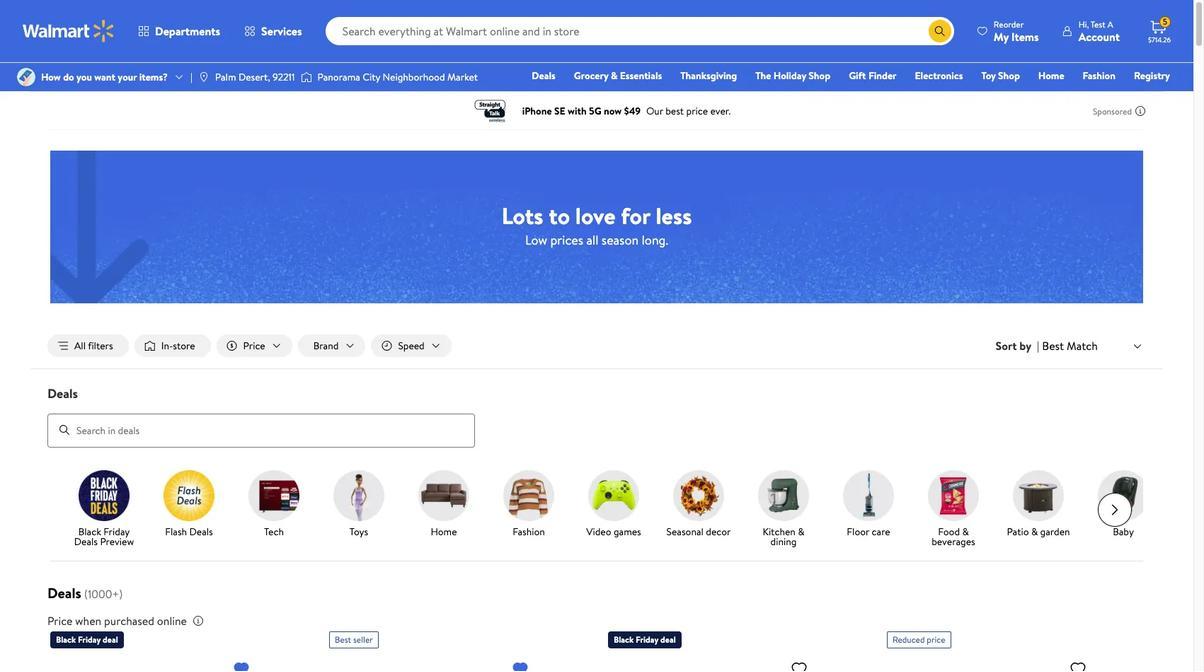 Task type: describe. For each thing, give the bounding box(es) containing it.
kitchen
[[763, 525, 796, 539]]

& for essentials
[[611, 69, 618, 83]]

patio & garden image
[[1013, 471, 1064, 522]]

food
[[938, 525, 960, 539]]

one debit link
[[1056, 88, 1116, 103]]

low
[[525, 231, 547, 249]]

food & beverages
[[932, 525, 976, 549]]

price for price when purchased online
[[47, 614, 73, 629]]

reorder
[[994, 18, 1024, 30]]

toys link
[[322, 471, 396, 540]]

0 vertical spatial fashion link
[[1077, 68, 1122, 84]]

match
[[1067, 338, 1098, 354]]

0 horizontal spatial fashion link
[[492, 471, 566, 540]]

& for garden
[[1032, 525, 1038, 539]]

5 $714.26
[[1148, 16, 1171, 45]]

preview
[[100, 535, 134, 549]]

dining
[[771, 535, 797, 549]]

0 vertical spatial home
[[1039, 69, 1065, 83]]

thanksgiving
[[681, 69, 737, 83]]

speed button
[[371, 335, 452, 358]]

lots to love for less. low prices all season long. image
[[50, 151, 1143, 304]]

walmart+ link
[[1122, 88, 1177, 103]]

walmart image
[[23, 20, 115, 42]]

baby link
[[1087, 471, 1160, 540]]

how do you want your items?
[[41, 70, 168, 84]]

patio & garden link
[[1002, 471, 1076, 540]]

deals up 'when'
[[47, 584, 81, 603]]

patio
[[1007, 525, 1029, 539]]

black friday deal for "playstation 5 disc console - marvel's spider-man 2 bundle" 'image'
[[614, 634, 676, 646]]

deals link
[[526, 68, 562, 84]]

black for apple watch series 9 gps 41mm silver aluminum case with storm blue sport band - s/m image
[[56, 634, 76, 646]]

you
[[77, 70, 92, 84]]

kitchen & dining
[[763, 525, 805, 549]]

flash deals link
[[152, 471, 226, 540]]

1 horizontal spatial fashion
[[1083, 69, 1116, 83]]

remove from favorites list, apple watch series 9 gps 41mm silver aluminum case with storm blue sport band - s/m image
[[233, 660, 250, 672]]

baby image
[[1098, 471, 1149, 522]]

search icon image
[[934, 25, 946, 37]]

friday for "playstation 5 disc console - marvel's spider-man 2 bundle" 'image'
[[636, 634, 659, 646]]

my
[[994, 29, 1009, 44]]

deals inside black friday deals preview
[[74, 535, 98, 549]]

video
[[586, 525, 611, 539]]

departments button
[[126, 14, 232, 48]]

brand button
[[298, 335, 366, 358]]

 image for how
[[17, 68, 35, 86]]

toy
[[982, 69, 996, 83]]

black friday deals preview
[[74, 525, 134, 549]]

when
[[75, 614, 101, 629]]

toy shop link
[[975, 68, 1027, 84]]

best match
[[1042, 338, 1098, 354]]

in-
[[161, 339, 173, 353]]

seasonal
[[667, 525, 704, 539]]

92211
[[273, 70, 295, 84]]

deals (1000+)
[[47, 584, 123, 603]]

toys image
[[333, 471, 384, 522]]

departments
[[155, 23, 220, 39]]

(1000+)
[[84, 587, 123, 602]]

video games link
[[577, 471, 651, 540]]

speed
[[398, 339, 425, 353]]

best for best match
[[1042, 338, 1064, 354]]

lots
[[502, 200, 543, 231]]

filters
[[88, 339, 113, 353]]

items?
[[139, 70, 168, 84]]

to
[[549, 200, 570, 231]]

deals inside search box
[[47, 385, 78, 403]]

electronics link
[[909, 68, 970, 84]]

the holiday shop link
[[749, 68, 837, 84]]

test
[[1091, 18, 1106, 30]]

friday for apple watch series 9 gps 41mm silver aluminum case with storm blue sport band - s/m image
[[78, 634, 101, 646]]

sort and filter section element
[[30, 324, 1163, 369]]

deal for "playstation 5 disc console - marvel's spider-man 2 bundle" 'image'
[[661, 634, 676, 646]]

fashion image
[[503, 471, 554, 522]]

palm desert, 92211
[[215, 70, 295, 84]]

flash deals image
[[164, 471, 215, 522]]

hi, test a account
[[1079, 18, 1120, 44]]

floor care
[[847, 525, 890, 539]]

all filters
[[74, 339, 113, 353]]

account
[[1079, 29, 1120, 44]]

0 vertical spatial |
[[190, 70, 192, 84]]

store
[[173, 339, 195, 353]]

how
[[41, 70, 61, 84]]

tech link
[[237, 471, 311, 540]]

seller
[[353, 634, 373, 646]]

2 shop from the left
[[998, 69, 1020, 83]]

home image
[[418, 471, 469, 522]]

gift
[[849, 69, 866, 83]]

Search in deals search field
[[47, 414, 475, 448]]

sort
[[996, 338, 1017, 354]]

 image for panorama
[[301, 70, 312, 84]]

the holiday shop
[[756, 69, 831, 83]]

video games image
[[588, 471, 639, 522]]

in-store button
[[134, 335, 211, 358]]

deals left the grocery
[[532, 69, 556, 83]]

reduced
[[893, 634, 925, 646]]

food & beverages link
[[917, 471, 991, 550]]

purchased
[[104, 614, 154, 629]]

your
[[118, 70, 137, 84]]

all
[[587, 231, 599, 249]]

grocery & essentials
[[574, 69, 662, 83]]

1 horizontal spatial home link
[[1032, 68, 1071, 84]]

one
[[1062, 89, 1083, 103]]

friday inside black friday deals preview
[[104, 525, 130, 539]]

tech image
[[249, 471, 300, 522]]

Deals search field
[[30, 385, 1163, 448]]

Search search field
[[325, 17, 954, 45]]

add to favorites list, playstation 5 disc console - marvel's spider-man 2 bundle image
[[791, 660, 808, 672]]



Task type: locate. For each thing, give the bounding box(es) containing it.
black
[[78, 525, 101, 539], [56, 634, 76, 646], [614, 634, 634, 646]]

deal down price when purchased online
[[103, 634, 118, 646]]

1 horizontal spatial black friday deal
[[614, 634, 676, 646]]

5
[[1163, 16, 1168, 28]]

deals left the preview
[[74, 535, 98, 549]]

& inside kitchen & dining
[[798, 525, 805, 539]]

apple watch series 9 gps 41mm silver aluminum case with storm blue sport band - s/m image
[[50, 655, 256, 672]]

remove from favorites list, saluspa 77" x 26" hollywood 240 gal. inflatable hot tub with led lights, 104f max temperature image
[[512, 660, 529, 672]]

best for best seller
[[335, 634, 351, 646]]

for
[[621, 200, 651, 231]]

reorder my items
[[994, 18, 1039, 44]]

flash
[[165, 525, 187, 539]]

price left 'when'
[[47, 614, 73, 629]]

& right the dining
[[798, 525, 805, 539]]

patio & garden
[[1007, 525, 1070, 539]]

2 horizontal spatial black
[[614, 634, 634, 646]]

walmart+
[[1128, 89, 1170, 103]]

finder
[[869, 69, 897, 83]]

deal for apple watch series 9 gps 41mm silver aluminum case with storm blue sport band - s/m image
[[103, 634, 118, 646]]

Walmart Site-Wide search field
[[325, 17, 954, 45]]

& for dining
[[798, 525, 805, 539]]

& right food
[[963, 525, 969, 539]]

1 horizontal spatial |
[[1037, 338, 1040, 354]]

online
[[157, 614, 187, 629]]

long.
[[642, 231, 668, 249]]

 image right 92211
[[301, 70, 312, 84]]

fashion down fashion image
[[513, 525, 545, 539]]

best left seller
[[335, 634, 351, 646]]

floor
[[847, 525, 870, 539]]

the
[[756, 69, 771, 83]]

legal information image
[[193, 616, 204, 627]]

0 vertical spatial fashion
[[1083, 69, 1116, 83]]

fashion up debit
[[1083, 69, 1116, 83]]

1 vertical spatial fashion
[[513, 525, 545, 539]]

0 vertical spatial best
[[1042, 338, 1064, 354]]

items
[[1012, 29, 1039, 44]]

0 vertical spatial price
[[243, 339, 265, 353]]

 image
[[17, 68, 35, 86], [301, 70, 312, 84]]

floor care link
[[832, 471, 906, 540]]

registry one debit
[[1062, 69, 1170, 103]]

toy shop
[[982, 69, 1020, 83]]

deals up search image
[[47, 385, 78, 403]]

do
[[63, 70, 74, 84]]

shop right the toy
[[998, 69, 1020, 83]]

all filters button
[[47, 335, 129, 358]]

food & beverages image
[[928, 471, 979, 522]]

black friday deal up "playstation 5 disc console - marvel's spider-man 2 bundle" 'image'
[[614, 634, 676, 646]]

black friday deals image
[[79, 471, 130, 522]]

floorcare image
[[843, 471, 894, 522]]

kitchen and dining image
[[758, 471, 809, 522]]

seasonal decor image
[[673, 471, 724, 522]]

0 horizontal spatial  image
[[17, 68, 35, 86]]

next slide for chipmodulewithimages list image
[[1098, 493, 1132, 527]]

seasonal decor link
[[662, 471, 736, 540]]

baby
[[1113, 525, 1134, 539]]

essentials
[[620, 69, 662, 83]]

1 horizontal spatial black
[[78, 525, 101, 539]]

0 horizontal spatial shop
[[809, 69, 831, 83]]

1 horizontal spatial shop
[[998, 69, 1020, 83]]

1 vertical spatial price
[[47, 614, 73, 629]]

 image left how on the left of page
[[17, 68, 35, 86]]

saluspa 77" x 26" hollywood 240 gal. inflatable hot tub with led lights, 104f max temperature image
[[329, 655, 535, 672]]

panorama
[[318, 70, 360, 84]]

2 deal from the left
[[661, 634, 676, 646]]

shop right holiday
[[809, 69, 831, 83]]

city
[[363, 70, 380, 84]]

0 horizontal spatial black friday deal
[[56, 634, 118, 646]]

tech
[[264, 525, 284, 539]]

seasonal decor
[[667, 525, 731, 539]]

gift finder link
[[843, 68, 903, 84]]

all
[[74, 339, 86, 353]]

registry
[[1134, 69, 1170, 83]]

& right the grocery
[[611, 69, 618, 83]]

games
[[614, 525, 641, 539]]

 image
[[198, 72, 209, 83]]

price inside dropdown button
[[243, 339, 265, 353]]

1 horizontal spatial fashion link
[[1077, 68, 1122, 84]]

decor
[[706, 525, 731, 539]]

best match button
[[1040, 337, 1146, 356]]

0 horizontal spatial deal
[[103, 634, 118, 646]]

beverages
[[932, 535, 976, 549]]

shop
[[809, 69, 831, 83], [998, 69, 1020, 83]]

0 horizontal spatial friday
[[78, 634, 101, 646]]

& for beverages
[[963, 525, 969, 539]]

1 vertical spatial best
[[335, 634, 351, 646]]

0 horizontal spatial best
[[335, 634, 351, 646]]

home
[[1039, 69, 1065, 83], [431, 525, 457, 539]]

& inside food & beverages
[[963, 525, 969, 539]]

deals
[[532, 69, 556, 83], [47, 385, 78, 403], [189, 525, 213, 539], [74, 535, 98, 549], [47, 584, 81, 603]]

black for "playstation 5 disc console - marvel's spider-man 2 bundle" 'image'
[[614, 634, 634, 646]]

a
[[1108, 18, 1114, 30]]

love
[[575, 200, 616, 231]]

grocery
[[574, 69, 609, 83]]

1 vertical spatial home
[[431, 525, 457, 539]]

black friday deal down 'when'
[[56, 634, 118, 646]]

sort by |
[[996, 338, 1040, 354]]

black friday deal for apple watch series 9 gps 41mm silver aluminum case with storm blue sport band - s/m image
[[56, 634, 118, 646]]

1 vertical spatial home link
[[407, 471, 481, 540]]

reduced price
[[893, 634, 946, 646]]

1 vertical spatial fashion link
[[492, 471, 566, 540]]

fashion link
[[1077, 68, 1122, 84], [492, 471, 566, 540]]

0 horizontal spatial home link
[[407, 471, 481, 540]]

desert,
[[239, 70, 270, 84]]

friday up "playstation 5 disc console - marvel's spider-man 2 bundle" 'image'
[[636, 634, 659, 646]]

panorama city neighborhood market
[[318, 70, 478, 84]]

home down home image at the left of the page
[[431, 525, 457, 539]]

flash deals
[[165, 525, 213, 539]]

want
[[94, 70, 115, 84]]

1 horizontal spatial friday
[[104, 525, 130, 539]]

hi,
[[1079, 18, 1089, 30]]

prices
[[551, 231, 584, 249]]

friday down black friday deals image
[[104, 525, 130, 539]]

0 horizontal spatial fashion
[[513, 525, 545, 539]]

best
[[1042, 338, 1064, 354], [335, 634, 351, 646]]

garden
[[1040, 525, 1070, 539]]

1 horizontal spatial deal
[[661, 634, 676, 646]]

debit
[[1086, 89, 1110, 103]]

2 horizontal spatial friday
[[636, 634, 659, 646]]

kalorik maxx 26 quart air fryer oven, stainless steel, a large chicken, 26-quart capacity image
[[887, 655, 1093, 672]]

1 black friday deal from the left
[[56, 634, 118, 646]]

price for price
[[243, 339, 265, 353]]

in-store
[[161, 339, 195, 353]]

care
[[872, 525, 890, 539]]

0 vertical spatial home link
[[1032, 68, 1071, 84]]

best right by
[[1042, 338, 1064, 354]]

&
[[611, 69, 618, 83], [798, 525, 805, 539], [963, 525, 969, 539], [1032, 525, 1038, 539]]

price
[[927, 634, 946, 646]]

video games
[[586, 525, 641, 539]]

playstation 5 disc console - marvel's spider-man 2 bundle image
[[608, 655, 814, 672]]

1 shop from the left
[[809, 69, 831, 83]]

best inside "best match" popup button
[[1042, 338, 1064, 354]]

palm
[[215, 70, 236, 84]]

1 horizontal spatial  image
[[301, 70, 312, 84]]

& right patio
[[1032, 525, 1038, 539]]

thanksgiving link
[[674, 68, 744, 84]]

1 horizontal spatial home
[[1039, 69, 1065, 83]]

| right by
[[1037, 338, 1040, 354]]

gift finder
[[849, 69, 897, 83]]

home up "one" at the right top of the page
[[1039, 69, 1065, 83]]

search image
[[59, 425, 70, 436]]

best seller
[[335, 634, 373, 646]]

0 horizontal spatial price
[[47, 614, 73, 629]]

price right store
[[243, 339, 265, 353]]

deals right flash
[[189, 525, 213, 539]]

services button
[[232, 14, 314, 48]]

0 horizontal spatial black
[[56, 634, 76, 646]]

2 black friday deal from the left
[[614, 634, 676, 646]]

0 horizontal spatial |
[[190, 70, 192, 84]]

by
[[1020, 338, 1032, 354]]

price
[[243, 339, 265, 353], [47, 614, 73, 629]]

1 horizontal spatial best
[[1042, 338, 1064, 354]]

black friday deals preview link
[[67, 471, 141, 550]]

1 deal from the left
[[103, 634, 118, 646]]

services
[[261, 23, 302, 39]]

| inside sort and filter section element
[[1037, 338, 1040, 354]]

season
[[602, 231, 639, 249]]

1 horizontal spatial price
[[243, 339, 265, 353]]

1 vertical spatial |
[[1037, 338, 1040, 354]]

black inside black friday deals preview
[[78, 525, 101, 539]]

| left palm
[[190, 70, 192, 84]]

add to favorites list, kalorik maxx 26 quart air fryer oven, stainless steel, a large chicken, 26-quart capacity image
[[1070, 660, 1087, 672]]

grocery & essentials link
[[568, 68, 669, 84]]

0 horizontal spatial home
[[431, 525, 457, 539]]

deal up "playstation 5 disc console - marvel's spider-man 2 bundle" 'image'
[[661, 634, 676, 646]]

neighborhood
[[383, 70, 445, 84]]

friday down 'when'
[[78, 634, 101, 646]]

brand
[[313, 339, 339, 353]]



Task type: vqa. For each thing, say whether or not it's contained in the screenshot.
The Purchased
yes



